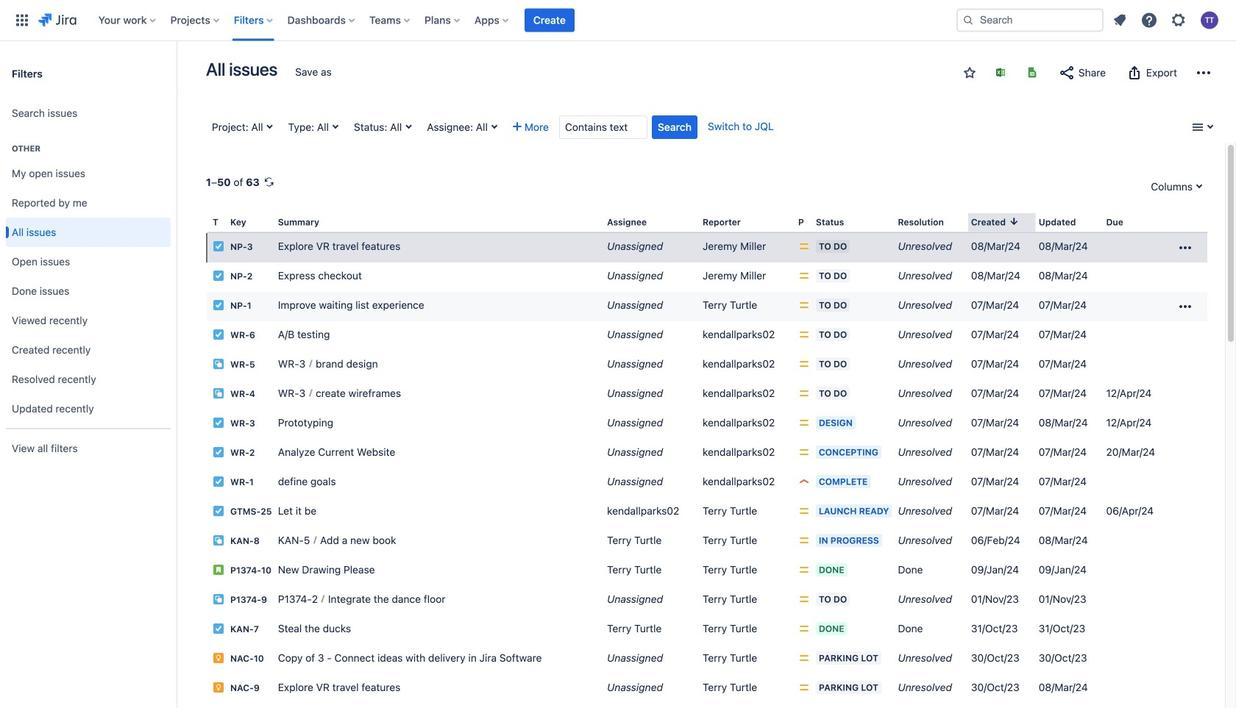 Task type: locate. For each thing, give the bounding box(es) containing it.
medium image for second task image from the top
[[799, 417, 810, 429]]

3 medium image from the top
[[799, 506, 810, 518]]

4 medium image from the top
[[799, 535, 810, 547]]

medium image for idea icon
[[799, 653, 810, 665]]

8 medium image from the top
[[799, 594, 810, 606]]

medium image for 1st task image from the top
[[799, 329, 810, 341]]

9 medium image from the top
[[799, 624, 810, 635]]

2 medium image from the top
[[799, 388, 810, 400]]

medium image for idea image
[[799, 682, 810, 694]]

sub task image
[[213, 359, 224, 370]]

other group
[[6, 128, 171, 428]]

search image
[[963, 14, 975, 26]]

medium image for 4th task image from the top
[[799, 624, 810, 635]]

medium image for story image
[[799, 565, 810, 576]]

3 medium image from the top
[[799, 329, 810, 341]]

main content
[[177, 41, 1237, 709]]

2 task image from the top
[[213, 270, 224, 282]]

3 task image from the top
[[213, 476, 224, 488]]

heading
[[6, 143, 171, 155]]

task image up sub task icon
[[213, 329, 224, 341]]

1 task image from the top
[[213, 329, 224, 341]]

medium image
[[799, 270, 810, 282], [799, 300, 810, 311], [799, 329, 810, 341], [799, 359, 810, 370], [799, 417, 810, 429], [799, 447, 810, 459], [799, 565, 810, 576], [799, 594, 810, 606], [799, 624, 810, 635]]

6 medium image from the top
[[799, 682, 810, 694]]

4 medium image from the top
[[799, 359, 810, 370]]

medium image for subtask image
[[799, 535, 810, 547]]

medium image for sub task icon
[[799, 359, 810, 370]]

5 medium image from the top
[[799, 417, 810, 429]]

task image down sub task image
[[213, 417, 224, 429]]

task image up subtask image
[[213, 476, 224, 488]]

5 task image from the top
[[213, 506, 224, 518]]

task image
[[213, 329, 224, 341], [213, 417, 224, 429], [213, 476, 224, 488], [213, 624, 224, 635]]

Search field
[[957, 8, 1104, 32]]

2 medium image from the top
[[799, 300, 810, 311]]

6 medium image from the top
[[799, 447, 810, 459]]

task image down subtask icon at the left bottom of page
[[213, 624, 224, 635]]

medium image for second task icon
[[799, 270, 810, 282]]

medium image
[[799, 241, 810, 253], [799, 388, 810, 400], [799, 506, 810, 518], [799, 535, 810, 547], [799, 653, 810, 665], [799, 682, 810, 694]]

appswitcher icon image
[[13, 11, 31, 29]]

jira image
[[38, 11, 76, 29], [38, 11, 76, 29]]

task image
[[213, 241, 224, 253], [213, 270, 224, 282], [213, 300, 224, 311], [213, 447, 224, 459], [213, 506, 224, 518]]

small image
[[1009, 216, 1020, 227]]

more actions image
[[1198, 64, 1211, 82]]

settings image
[[1170, 11, 1188, 29]]

open in google sheets image
[[1027, 67, 1039, 78]]

primary element
[[9, 0, 945, 41]]

1 medium image from the top
[[799, 241, 810, 253]]

banner
[[0, 0, 1237, 41]]

5 medium image from the top
[[799, 653, 810, 665]]

sub task image
[[213, 388, 224, 400]]

1 medium image from the top
[[799, 270, 810, 282]]

Search issues using keywords text field
[[559, 116, 648, 139]]

7 medium image from the top
[[799, 565, 810, 576]]



Task type: describe. For each thing, give the bounding box(es) containing it.
story image
[[213, 565, 224, 576]]

1 task image from the top
[[213, 241, 224, 253]]

high image
[[799, 476, 810, 488]]

4 task image from the top
[[213, 624, 224, 635]]

small image
[[964, 67, 976, 79]]

subtask image
[[213, 535, 224, 547]]

your profile and settings image
[[1201, 11, 1219, 29]]

2 task image from the top
[[213, 417, 224, 429]]

medium image for 3rd task icon from the bottom
[[799, 300, 810, 311]]

4 task image from the top
[[213, 447, 224, 459]]

notifications image
[[1111, 11, 1129, 29]]

idea image
[[213, 682, 224, 694]]

help image
[[1141, 11, 1159, 29]]

medium image for second task icon from the bottom of the page
[[799, 447, 810, 459]]

medium image for subtask icon at the left bottom of page
[[799, 594, 810, 606]]

3 task image from the top
[[213, 300, 224, 311]]

idea image
[[213, 653, 224, 665]]

open in microsoft excel image
[[995, 67, 1007, 78]]

subtask image
[[213, 594, 224, 606]]

medium image for sub task image
[[799, 388, 810, 400]]

sidebar navigation image
[[160, 59, 193, 88]]



Task type: vqa. For each thing, say whether or not it's contained in the screenshot.
FEEDBACK
no



